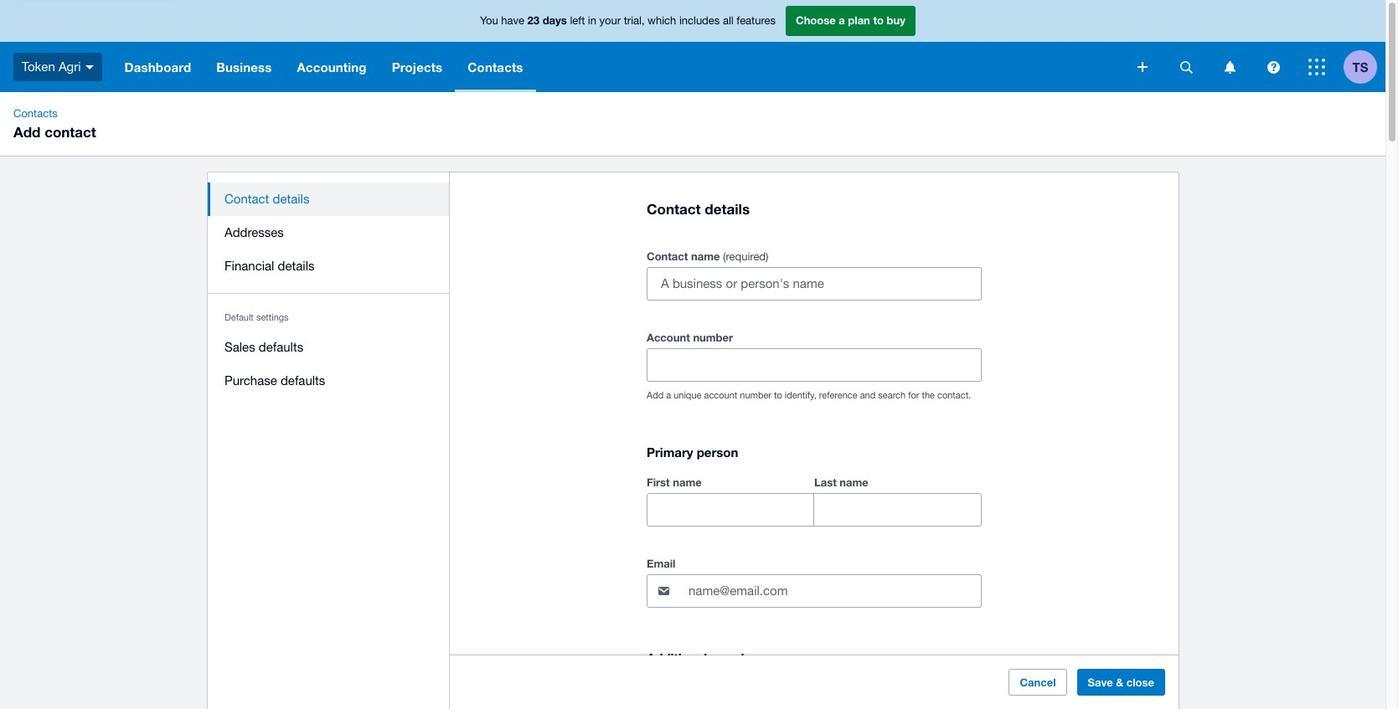 Task type: describe. For each thing, give the bounding box(es) containing it.
details up '(required)'
[[705, 200, 750, 218]]

(required)
[[723, 251, 769, 263]]

features
[[737, 14, 776, 27]]

add a unique account number to identify, reference and search for the contact.
[[647, 391, 971, 401]]

account
[[704, 391, 738, 401]]

financial
[[225, 259, 274, 273]]

contacts link
[[7, 106, 64, 122]]

token agri button
[[0, 42, 112, 92]]

financial details link
[[208, 250, 450, 283]]

your
[[600, 14, 621, 27]]

choose a plan to buy
[[796, 14, 906, 27]]

A business or person's name field
[[648, 268, 981, 300]]

agri
[[59, 59, 81, 74]]

you have 23 days left in your trial, which includes all features
[[480, 14, 776, 27]]

banner containing ts
[[0, 0, 1386, 92]]

financial details
[[225, 259, 315, 273]]

contact
[[45, 123, 96, 141]]

to inside banner
[[873, 14, 884, 27]]

reference
[[819, 391, 858, 401]]

1 horizontal spatial contact details
[[647, 200, 750, 218]]

first name
[[647, 476, 702, 490]]

svg image inside 'token agri' 'popup button'
[[85, 65, 93, 69]]

last name
[[814, 476, 869, 490]]

business button
[[204, 42, 284, 92]]

contact left '(required)'
[[647, 250, 688, 263]]

a for add
[[666, 391, 671, 401]]

contact name (required)
[[647, 250, 769, 263]]

sales defaults link
[[208, 331, 450, 364]]

ts button
[[1344, 42, 1386, 92]]

contacts for contacts
[[468, 59, 523, 75]]

save & close button
[[1077, 669, 1166, 696]]

days
[[543, 14, 567, 27]]

First name field
[[648, 495, 814, 526]]

additional people
[[647, 651, 752, 666]]

in
[[588, 14, 597, 27]]

defaults for purchase defaults
[[281, 374, 325, 388]]

cancel
[[1020, 676, 1056, 690]]

ts
[[1353, 59, 1369, 74]]

accounting
[[297, 59, 367, 75]]

plan
[[848, 14, 870, 27]]

purchase defaults
[[225, 374, 325, 388]]

0 horizontal spatial to
[[774, 391, 782, 401]]

business
[[216, 59, 272, 75]]

details for financial details link
[[278, 259, 315, 273]]

default
[[225, 313, 254, 323]]

addresses link
[[208, 216, 450, 250]]

23
[[528, 14, 540, 27]]

a for choose
[[839, 14, 845, 27]]

have
[[501, 14, 525, 27]]

contact.
[[938, 391, 971, 401]]

0 vertical spatial number
[[693, 331, 733, 345]]

close
[[1127, 676, 1155, 690]]

projects button
[[379, 42, 455, 92]]

identify,
[[785, 391, 817, 401]]

0 horizontal spatial contact details
[[225, 192, 310, 206]]

for
[[908, 391, 920, 401]]

email
[[647, 557, 676, 571]]

menu containing contact details
[[208, 173, 450, 408]]

dashboard
[[124, 59, 191, 75]]

includes
[[679, 14, 720, 27]]

save & close
[[1088, 676, 1155, 690]]



Task type: vqa. For each thing, say whether or not it's contained in the screenshot.
leftmost 'Contact details'
yes



Task type: locate. For each thing, give the bounding box(es) containing it.
contacts
[[468, 59, 523, 75], [13, 107, 58, 120]]

Email text field
[[687, 576, 981, 608]]

1 vertical spatial add
[[647, 391, 664, 401]]

name
[[691, 250, 720, 263], [673, 476, 702, 490], [840, 476, 869, 490]]

contact details up contact name (required)
[[647, 200, 750, 218]]

contacts button
[[455, 42, 536, 92]]

last
[[814, 476, 837, 490]]

a
[[839, 14, 845, 27], [666, 391, 671, 401]]

to left buy
[[873, 14, 884, 27]]

number
[[693, 331, 733, 345], [740, 391, 772, 401]]

contact
[[225, 192, 269, 206], [647, 200, 701, 218], [647, 250, 688, 263]]

banner
[[0, 0, 1386, 92]]

1 horizontal spatial add
[[647, 391, 664, 401]]

choose
[[796, 14, 836, 27]]

1 vertical spatial a
[[666, 391, 671, 401]]

account number
[[647, 331, 733, 345]]

all
[[723, 14, 734, 27]]

purchase
[[225, 374, 277, 388]]

to
[[873, 14, 884, 27], [774, 391, 782, 401]]

contacts add contact
[[13, 107, 96, 141]]

people
[[711, 651, 752, 666]]

contact details link
[[208, 183, 450, 216]]

unique
[[674, 391, 702, 401]]

purchase defaults link
[[208, 364, 450, 398]]

contact details
[[225, 192, 310, 206], [647, 200, 750, 218]]

details for 'contact details' link
[[273, 192, 310, 206]]

dashboard link
[[112, 42, 204, 92]]

a left "plan"
[[839, 14, 845, 27]]

details down the addresses link
[[278, 259, 315, 273]]

a inside banner
[[839, 14, 845, 27]]

token agri
[[22, 59, 81, 74]]

the
[[922, 391, 935, 401]]

defaults for sales defaults
[[259, 340, 303, 354]]

and
[[860, 391, 876, 401]]

add
[[13, 123, 41, 141], [647, 391, 664, 401]]

1 horizontal spatial number
[[740, 391, 772, 401]]

0 vertical spatial defaults
[[259, 340, 303, 354]]

0 horizontal spatial a
[[666, 391, 671, 401]]

additional
[[647, 651, 707, 666]]

0 vertical spatial a
[[839, 14, 845, 27]]

first
[[647, 476, 670, 490]]

1 vertical spatial defaults
[[281, 374, 325, 388]]

0 horizontal spatial number
[[693, 331, 733, 345]]

save
[[1088, 676, 1113, 690]]

1 horizontal spatial contacts
[[468, 59, 523, 75]]

sales defaults
[[225, 340, 303, 354]]

person
[[697, 445, 739, 460]]

1 horizontal spatial to
[[873, 14, 884, 27]]

1 vertical spatial to
[[774, 391, 782, 401]]

0 vertical spatial to
[[873, 14, 884, 27]]

search
[[878, 391, 906, 401]]

trial,
[[624, 14, 645, 27]]

left
[[570, 14, 585, 27]]

addresses
[[225, 225, 284, 240]]

contacts for contacts add contact
[[13, 107, 58, 120]]

name left '(required)'
[[691, 250, 720, 263]]

Last name field
[[814, 495, 981, 526]]

1 vertical spatial contacts
[[13, 107, 58, 120]]

a left "unique" in the bottom of the page
[[666, 391, 671, 401]]

you
[[480, 14, 498, 27]]

name right first in the bottom left of the page
[[673, 476, 702, 490]]

1 horizontal spatial a
[[839, 14, 845, 27]]

cancel button
[[1009, 669, 1067, 696]]

defaults
[[259, 340, 303, 354], [281, 374, 325, 388]]

group containing first name
[[647, 473, 982, 527]]

defaults down settings
[[259, 340, 303, 354]]

name for last
[[840, 476, 869, 490]]

name right last on the bottom right of page
[[840, 476, 869, 490]]

contacts inside dropdown button
[[468, 59, 523, 75]]

0 horizontal spatial contacts
[[13, 107, 58, 120]]

0 horizontal spatial add
[[13, 123, 41, 141]]

token
[[22, 59, 55, 74]]

menu
[[208, 173, 450, 408]]

primary person
[[647, 445, 739, 460]]

contact up contact name (required)
[[647, 200, 701, 218]]

group
[[647, 473, 982, 527]]

svg image
[[1309, 59, 1326, 75], [1180, 61, 1193, 73], [1225, 61, 1236, 73], [1267, 61, 1280, 73], [1138, 62, 1148, 72], [85, 65, 93, 69]]

name for contact
[[691, 250, 720, 263]]

account
[[647, 331, 690, 345]]

contacts inside contacts add contact
[[13, 107, 58, 120]]

details
[[273, 192, 310, 206], [705, 200, 750, 218], [278, 259, 315, 273]]

0 vertical spatial contacts
[[468, 59, 523, 75]]

0 vertical spatial add
[[13, 123, 41, 141]]

add left "unique" in the bottom of the page
[[647, 391, 664, 401]]

1 vertical spatial number
[[740, 391, 772, 401]]

contacts down "you"
[[468, 59, 523, 75]]

accounting button
[[284, 42, 379, 92]]

to left identify,
[[774, 391, 782, 401]]

add inside contacts add contact
[[13, 123, 41, 141]]

add down contacts link
[[13, 123, 41, 141]]

primary
[[647, 445, 693, 460]]

&
[[1116, 676, 1124, 690]]

buy
[[887, 14, 906, 27]]

sales
[[225, 340, 255, 354]]

details up addresses
[[273, 192, 310, 206]]

Account number field
[[648, 350, 981, 381]]

settings
[[256, 313, 289, 323]]

defaults down sales defaults link
[[281, 374, 325, 388]]

default settings
[[225, 313, 289, 323]]

contact up addresses
[[225, 192, 269, 206]]

contact details up addresses
[[225, 192, 310, 206]]

which
[[648, 14, 676, 27]]

name for first
[[673, 476, 702, 490]]

projects
[[392, 59, 443, 75]]

contact inside "menu"
[[225, 192, 269, 206]]

contacts up contact
[[13, 107, 58, 120]]



